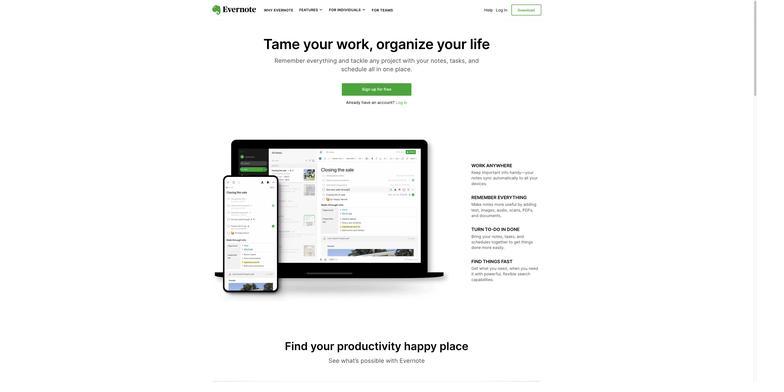 Task type: locate. For each thing, give the bounding box(es) containing it.
1 horizontal spatial done
[[508, 227, 520, 233]]

sign up for free
[[362, 87, 392, 92]]

in right help
[[505, 7, 508, 12]]

with right possible
[[386, 358, 398, 365]]

find your productivity happy place
[[285, 340, 469, 353]]

why evernote
[[264, 8, 294, 12]]

0 horizontal spatial to
[[510, 240, 513, 245]]

0 horizontal spatial log
[[396, 100, 403, 105]]

in
[[505, 7, 508, 12], [377, 66, 382, 73], [404, 100, 408, 105], [502, 227, 506, 233]]

everything inside remember everything and tackle any project with your notes, tasks, and schedule all in one place.
[[307, 57, 337, 64]]

1 vertical spatial with
[[476, 272, 484, 277]]

and up schedule
[[339, 57, 350, 64]]

remember inside remember everything and tackle any project with your notes, tasks, and schedule all in one place.
[[275, 57, 305, 64]]

1 vertical spatial to
[[510, 240, 513, 245]]

log right account?
[[396, 100, 403, 105]]

more up audio,
[[495, 202, 505, 207]]

all down handy—your
[[525, 176, 529, 181]]

1 vertical spatial notes
[[483, 202, 494, 207]]

one
[[383, 66, 394, 73]]

for left teams
[[372, 8, 380, 12]]

notes down the keep
[[472, 176, 483, 181]]

your
[[304, 36, 333, 53], [437, 36, 467, 53], [417, 57, 429, 64], [530, 176, 538, 181], [483, 234, 491, 239], [311, 340, 335, 353]]

notes inside "remember everything make notes more useful by adding text, images, audio, scans, pdfs, and documents."
[[483, 202, 494, 207]]

all
[[369, 66, 375, 73], [525, 176, 529, 181]]

log
[[497, 7, 504, 12], [396, 100, 403, 105]]

0 horizontal spatial with
[[386, 358, 398, 365]]

audio,
[[497, 208, 509, 213]]

1 horizontal spatial notes,
[[492, 234, 504, 239]]

sign up for free link
[[342, 83, 412, 96]]

notes inside work anywhere keep important info handy—your notes sync automatically to all your devices.
[[472, 176, 483, 181]]

log right help link
[[497, 7, 504, 12]]

with
[[403, 57, 415, 64], [476, 272, 484, 277], [386, 358, 398, 365]]

0 horizontal spatial everything
[[307, 57, 337, 64]]

0 vertical spatial with
[[403, 57, 415, 64]]

evernote
[[274, 8, 294, 12], [400, 358, 425, 365]]

in down any
[[377, 66, 382, 73]]

0 vertical spatial notes
[[472, 176, 483, 181]]

0 vertical spatial find
[[472, 259, 482, 265]]

1 vertical spatial more
[[483, 246, 492, 251]]

1 vertical spatial things
[[484, 259, 501, 265]]

0 vertical spatial all
[[369, 66, 375, 73]]

info
[[502, 170, 509, 175]]

to
[[520, 176, 524, 181], [510, 240, 513, 245]]

anywhere
[[487, 163, 513, 168]]

0 horizontal spatial all
[[369, 66, 375, 73]]

tasks,
[[450, 57, 467, 64], [505, 234, 516, 239]]

1 vertical spatial log in link
[[396, 100, 408, 105]]

0 horizontal spatial remember
[[275, 57, 305, 64]]

0 vertical spatial things
[[522, 240, 534, 245]]

1 vertical spatial log
[[396, 100, 403, 105]]

tame your work, organize your life
[[264, 36, 491, 53]]

0 vertical spatial everything
[[307, 57, 337, 64]]

1 horizontal spatial evernote
[[400, 358, 425, 365]]

search
[[518, 272, 531, 277]]

remember down tame
[[275, 57, 305, 64]]

remember for remember everything make notes more useful by adding text, images, audio, scans, pdfs, and documents.
[[472, 195, 497, 201]]

notes, inside turn to-do in done bring your notes, tasks, and schedules together to get things done more easily.
[[492, 234, 504, 239]]

have
[[362, 100, 371, 105]]

everything
[[307, 57, 337, 64], [498, 195, 527, 201]]

remember for remember everything and tackle any project with your notes, tasks, and schedule all in one place.
[[275, 57, 305, 64]]

0 horizontal spatial find
[[285, 340, 308, 353]]

easily.
[[493, 246, 505, 251]]

do
[[494, 227, 501, 233]]

to inside turn to-do in done bring your notes, tasks, and schedules together to get things done more easily.
[[510, 240, 513, 245]]

sync
[[484, 176, 493, 181]]

with right it
[[476, 272, 484, 277]]

0 horizontal spatial tasks,
[[450, 57, 467, 64]]

2 horizontal spatial with
[[476, 272, 484, 277]]

1 vertical spatial notes,
[[492, 234, 504, 239]]

find inside find things fast get what you need, when you need it with powerful, flexible search capabilities.
[[472, 259, 482, 265]]

1 horizontal spatial things
[[522, 240, 534, 245]]

1 vertical spatial find
[[285, 340, 308, 353]]

1 vertical spatial everything
[[498, 195, 527, 201]]

tame
[[264, 36, 300, 53]]

with up place.
[[403, 57, 415, 64]]

to left "get"
[[510, 240, 513, 245]]

remember inside "remember everything make notes more useful by adding text, images, audio, scans, pdfs, and documents."
[[472, 195, 497, 201]]

1 horizontal spatial for
[[372, 8, 380, 12]]

automatically
[[494, 176, 519, 181]]

0 horizontal spatial evernote
[[274, 8, 294, 12]]

0 vertical spatial to
[[520, 176, 524, 181]]

work anywhere keep important info handy—your notes sync automatically to all your devices.
[[472, 163, 538, 186]]

you up powerful,
[[490, 266, 497, 271]]

powerful,
[[485, 272, 502, 277]]

download link
[[512, 4, 542, 16]]

things
[[522, 240, 534, 245], [484, 259, 501, 265]]

1 vertical spatial remember
[[472, 195, 497, 201]]

why evernote link
[[264, 7, 294, 12]]

and up "get"
[[517, 234, 525, 239]]

1 horizontal spatial you
[[521, 266, 528, 271]]

1 horizontal spatial remember
[[472, 195, 497, 201]]

for inside button
[[329, 8, 337, 12]]

you
[[490, 266, 497, 271], [521, 266, 528, 271]]

useful
[[506, 202, 517, 207]]

0 horizontal spatial things
[[484, 259, 501, 265]]

in right do
[[502, 227, 506, 233]]

1 vertical spatial all
[[525, 176, 529, 181]]

1 horizontal spatial find
[[472, 259, 482, 265]]

you up search
[[521, 266, 528, 271]]

1 vertical spatial tasks,
[[505, 234, 516, 239]]

0 vertical spatial done
[[508, 227, 520, 233]]

notes, inside remember everything and tackle any project with your notes, tasks, and schedule all in one place.
[[431, 57, 449, 64]]

for for for individuals
[[329, 8, 337, 12]]

0 horizontal spatial for
[[329, 8, 337, 12]]

notes up images,
[[483, 202, 494, 207]]

1 horizontal spatial with
[[403, 57, 415, 64]]

done up "get"
[[508, 227, 520, 233]]

1 vertical spatial done
[[472, 246, 482, 251]]

0 horizontal spatial more
[[483, 246, 492, 251]]

log in link right account?
[[396, 100, 408, 105]]

all down any
[[369, 66, 375, 73]]

1 vertical spatial evernote
[[400, 358, 425, 365]]

devices.
[[472, 181, 488, 186]]

0 vertical spatial log in link
[[497, 7, 508, 12]]

more inside turn to-do in done bring your notes, tasks, and schedules together to get things done more easily.
[[483, 246, 492, 251]]

for inside "link"
[[372, 8, 380, 12]]

1 horizontal spatial more
[[495, 202, 505, 207]]

more down schedules
[[483, 246, 492, 251]]

everything inside "remember everything make notes more useful by adding text, images, audio, scans, pdfs, and documents."
[[498, 195, 527, 201]]

to inside work anywhere keep important info handy—your notes sync automatically to all your devices.
[[520, 176, 524, 181]]

1 horizontal spatial to
[[520, 176, 524, 181]]

1 horizontal spatial notes
[[483, 202, 494, 207]]

all inside work anywhere keep important info handy—your notes sync automatically to all your devices.
[[525, 176, 529, 181]]

to down handy—your
[[520, 176, 524, 181]]

things right "get"
[[522, 240, 534, 245]]

1 horizontal spatial all
[[525, 176, 529, 181]]

up
[[372, 87, 377, 92]]

log in link
[[497, 7, 508, 12], [396, 100, 408, 105]]

0 horizontal spatial you
[[490, 266, 497, 271]]

any
[[370, 57, 380, 64]]

happy
[[404, 340, 437, 353]]

everything for scans,
[[498, 195, 527, 201]]

account?
[[378, 100, 395, 105]]

and inside turn to-do in done bring your notes, tasks, and schedules together to get things done more easily.
[[517, 234, 525, 239]]

evernote logo image
[[212, 5, 256, 15]]

sign
[[362, 87, 371, 92]]

for individuals
[[329, 8, 361, 12]]

remember up make at the right bottom of the page
[[472, 195, 497, 201]]

0 vertical spatial remember
[[275, 57, 305, 64]]

1 horizontal spatial everything
[[498, 195, 527, 201]]

more
[[495, 202, 505, 207], [483, 246, 492, 251]]

for
[[378, 87, 383, 92]]

adding
[[524, 202, 537, 207]]

1 horizontal spatial log
[[497, 7, 504, 12]]

done down schedules
[[472, 246, 482, 251]]

in inside remember everything and tackle any project with your notes, tasks, and schedule all in one place.
[[377, 66, 382, 73]]

things up the what
[[484, 259, 501, 265]]

remember
[[275, 57, 305, 64], [472, 195, 497, 201]]

find
[[472, 259, 482, 265], [285, 340, 308, 353]]

organize
[[377, 36, 434, 53]]

for left individuals
[[329, 8, 337, 12]]

evernote down happy
[[400, 358, 425, 365]]

notes,
[[431, 57, 449, 64], [492, 234, 504, 239]]

your inside turn to-do in done bring your notes, tasks, and schedules together to get things done more easily.
[[483, 234, 491, 239]]

0 horizontal spatial notes
[[472, 176, 483, 181]]

images,
[[482, 208, 496, 213]]

work,
[[337, 36, 373, 53]]

for
[[329, 8, 337, 12], [372, 8, 380, 12]]

0 horizontal spatial log in link
[[396, 100, 408, 105]]

and
[[339, 57, 350, 64], [469, 57, 479, 64], [472, 213, 479, 218], [517, 234, 525, 239]]

evernote right why
[[274, 8, 294, 12]]

see what's possible with evernote
[[329, 358, 425, 365]]

log in link right help
[[497, 7, 508, 12]]

and down text, on the bottom right of the page
[[472, 213, 479, 218]]

1 horizontal spatial tasks,
[[505, 234, 516, 239]]

schedules
[[472, 240, 491, 245]]

0 vertical spatial more
[[495, 202, 505, 207]]

0 horizontal spatial notes,
[[431, 57, 449, 64]]

0 vertical spatial notes,
[[431, 57, 449, 64]]

0 vertical spatial tasks,
[[450, 57, 467, 64]]

schedule
[[342, 66, 367, 73]]

it
[[472, 272, 474, 277]]



Task type: vqa. For each thing, say whether or not it's contained in the screenshot.
rightmost with
yes



Task type: describe. For each thing, give the bounding box(es) containing it.
find things fast get what you need, when you need it with powerful, flexible search capabilities.
[[472, 259, 539, 283]]

when
[[510, 266, 520, 271]]

what is evernote video thumbnail image
[[213, 382, 541, 383]]

with inside find things fast get what you need, when you need it with powerful, flexible search capabilities.
[[476, 272, 484, 277]]

flexible
[[503, 272, 517, 277]]

tasks, inside turn to-do in done bring your notes, tasks, and schedules together to get things done more easily.
[[505, 234, 516, 239]]

scans,
[[510, 208, 522, 213]]

an
[[372, 100, 377, 105]]

your inside work anywhere keep important info handy—your notes sync automatically to all your devices.
[[530, 176, 538, 181]]

features button
[[300, 7, 323, 12]]

things inside find things fast get what you need, when you need it with powerful, flexible search capabilities.
[[484, 259, 501, 265]]

all inside remember everything and tackle any project with your notes, tasks, and schedule all in one place.
[[369, 66, 375, 73]]

documents.
[[480, 213, 502, 218]]

more inside "remember everything make notes more useful by adding text, images, audio, scans, pdfs, and documents."
[[495, 202, 505, 207]]

already have an account? log in
[[347, 100, 408, 105]]

need
[[529, 266, 539, 271]]

by
[[518, 202, 523, 207]]

features
[[300, 8, 318, 12]]

turn to-do in done bring your notes, tasks, and schedules together to get things done more easily.
[[472, 227, 534, 251]]

1 you from the left
[[490, 266, 497, 271]]

with inside remember everything and tackle any project with your notes, tasks, and schedule all in one place.
[[403, 57, 415, 64]]

evernote ui on desktop and mobile image
[[212, 137, 452, 308]]

free
[[384, 87, 392, 92]]

your inside remember everything and tackle any project with your notes, tasks, and schedule all in one place.
[[417, 57, 429, 64]]

find for find your productivity happy place
[[285, 340, 308, 353]]

important
[[483, 170, 501, 175]]

in inside turn to-do in done bring your notes, tasks, and schedules together to get things done more easily.
[[502, 227, 506, 233]]

get
[[515, 240, 521, 245]]

individuals
[[338, 8, 361, 12]]

need,
[[498, 266, 509, 271]]

keep
[[472, 170, 482, 175]]

2 vertical spatial with
[[386, 358, 398, 365]]

see
[[329, 358, 340, 365]]

to-
[[486, 227, 494, 233]]

remember everything and tackle any project with your notes, tasks, and schedule all in one place.
[[275, 57, 479, 73]]

get
[[472, 266, 479, 271]]

1 horizontal spatial log in link
[[497, 7, 508, 12]]

tasks, inside remember everything and tackle any project with your notes, tasks, and schedule all in one place.
[[450, 57, 467, 64]]

and down 'life'
[[469, 57, 479, 64]]

in right account?
[[404, 100, 408, 105]]

2 you from the left
[[521, 266, 528, 271]]

pdfs,
[[523, 208, 534, 213]]

teams
[[381, 8, 393, 12]]

life
[[471, 36, 491, 53]]

find for find things fast get what you need, when you need it with powerful, flexible search capabilities.
[[472, 259, 482, 265]]

place
[[440, 340, 469, 353]]

help link
[[485, 7, 494, 12]]

log in
[[497, 7, 508, 12]]

what's
[[341, 358, 359, 365]]

together
[[492, 240, 509, 245]]

bring
[[472, 234, 482, 239]]

make
[[472, 202, 482, 207]]

capabilities.
[[472, 278, 494, 283]]

for individuals button
[[329, 7, 366, 12]]

0 horizontal spatial done
[[472, 246, 482, 251]]

0 vertical spatial log
[[497, 7, 504, 12]]

for teams
[[372, 8, 393, 12]]

handy—your
[[510, 170, 534, 175]]

already
[[347, 100, 361, 105]]

for teams link
[[372, 7, 393, 12]]

things inside turn to-do in done bring your notes, tasks, and schedules together to get things done more easily.
[[522, 240, 534, 245]]

download
[[518, 8, 535, 12]]

everything for schedule
[[307, 57, 337, 64]]

text,
[[472, 208, 480, 213]]

remember everything make notes more useful by adding text, images, audio, scans, pdfs, and documents.
[[472, 195, 537, 218]]

for for for teams
[[372, 8, 380, 12]]

project
[[382, 57, 402, 64]]

help
[[485, 7, 494, 12]]

turn
[[472, 227, 484, 233]]

productivity
[[337, 340, 402, 353]]

tackle
[[351, 57, 368, 64]]

fast
[[502, 259, 513, 265]]

0 vertical spatial evernote
[[274, 8, 294, 12]]

what
[[480, 266, 489, 271]]

work
[[472, 163, 486, 168]]

why
[[264, 8, 273, 12]]

and inside "remember everything make notes more useful by adding text, images, audio, scans, pdfs, and documents."
[[472, 213, 479, 218]]

place.
[[396, 66, 413, 73]]

possible
[[361, 358, 385, 365]]



